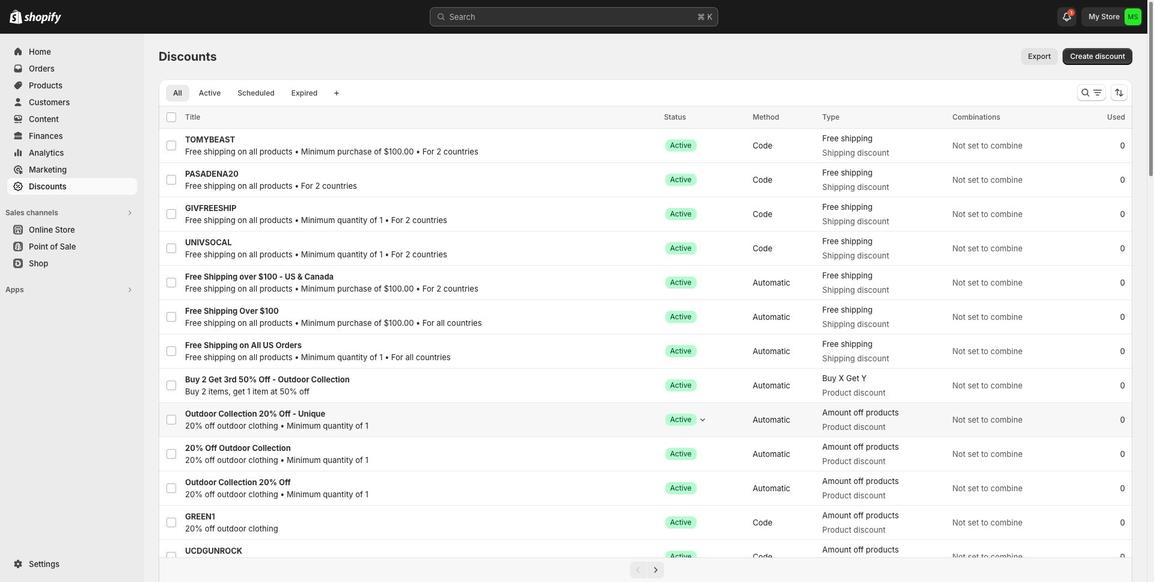 Task type: locate. For each thing, give the bounding box(es) containing it.
tab list
[[164, 84, 327, 102]]



Task type: vqa. For each thing, say whether or not it's contained in the screenshot.
the bottom to
no



Task type: describe. For each thing, give the bounding box(es) containing it.
shopify image
[[24, 12, 61, 24]]

pagination element
[[159, 557, 1133, 582]]

my store image
[[1125, 8, 1142, 25]]

shopify image
[[10, 10, 22, 24]]



